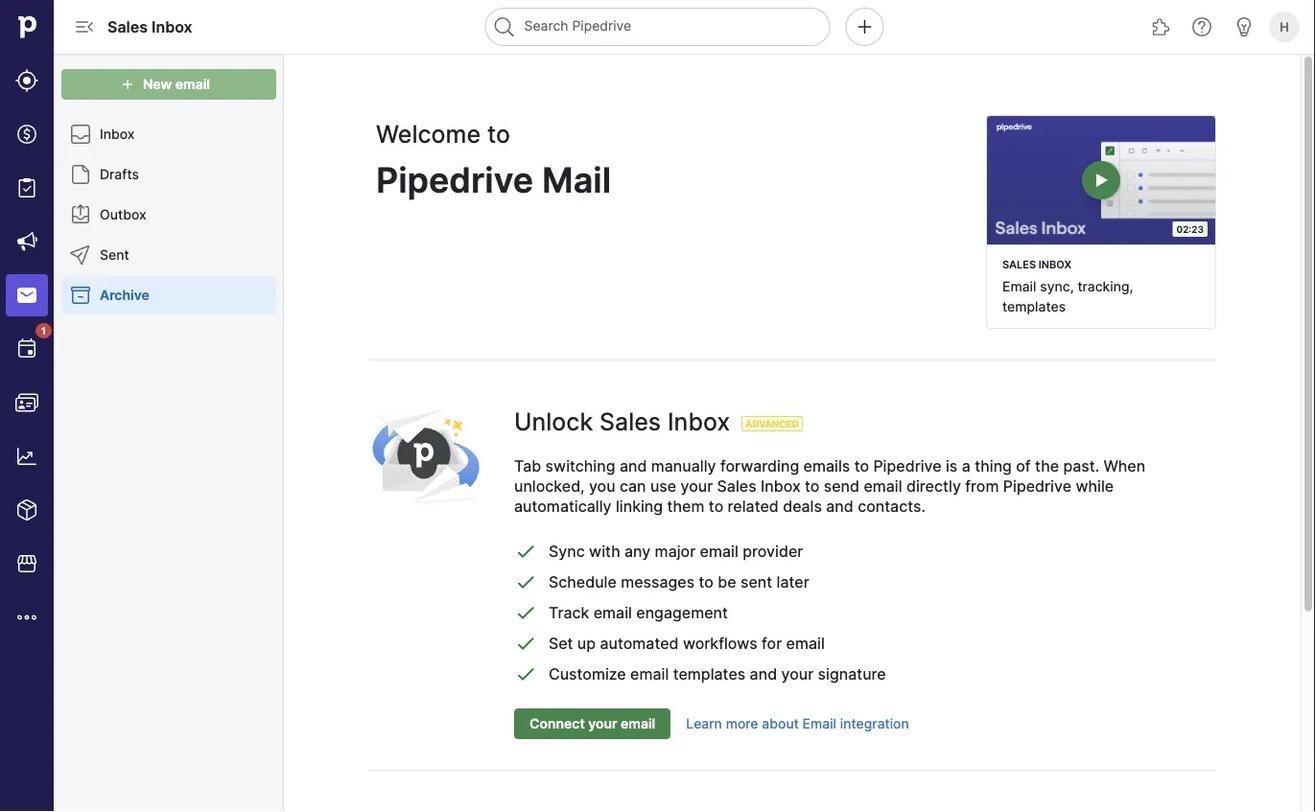Task type: describe. For each thing, give the bounding box(es) containing it.
about
[[762, 716, 799, 732]]

sent link
[[61, 236, 276, 274]]

while
[[1076, 477, 1114, 496]]

connect
[[530, 716, 585, 732]]

email down automated
[[630, 665, 669, 684]]

track
[[549, 603, 589, 622]]

1 vertical spatial email
[[803, 716, 837, 732]]

sales assistant image
[[1233, 15, 1256, 38]]

schedule messages to be sent later
[[549, 573, 810, 591]]

sales inbox image
[[987, 116, 1216, 245]]

from
[[966, 477, 999, 496]]

h button
[[1266, 8, 1304, 46]]

color positive image
[[514, 601, 537, 625]]

email inside button
[[621, 716, 656, 732]]

color secondary image
[[69, 244, 92, 267]]

inbox up drafts
[[100, 126, 135, 142]]

Search Pipedrive field
[[485, 8, 830, 46]]

for
[[762, 634, 782, 653]]

tracking,
[[1078, 278, 1134, 294]]

1 menu
[[0, 0, 54, 812]]

later
[[777, 573, 810, 591]]

1
[[41, 325, 46, 337]]

learn
[[686, 716, 722, 732]]

sales inbox email sync, tracking, templates
[[1003, 258, 1134, 315]]

color secondary image for archive
[[69, 284, 92, 307]]

to right them at bottom
[[709, 497, 724, 516]]

deals
[[783, 497, 822, 516]]

color secondary image for drafts
[[69, 163, 92, 186]]

sales inbox
[[107, 17, 192, 36]]

color positive image for schedule
[[514, 571, 537, 594]]

to up deals
[[805, 477, 820, 496]]

signature
[[818, 665, 886, 684]]

linking
[[616, 497, 663, 516]]

your inside tab switching and manually forwarding emails to pipedrive is a thing of the past. when unlocked, you can use your sales inbox to send email directly from pipedrive while automatically linking them to related deals and contacts.
[[681, 477, 713, 496]]

any
[[625, 542, 651, 561]]

menu toggle image
[[73, 15, 96, 38]]

2 horizontal spatial your
[[781, 665, 814, 684]]

insights image
[[15, 445, 38, 468]]

track email engagement
[[549, 603, 728, 622]]

0 horizontal spatial pipedrive
[[376, 159, 534, 201]]

set
[[549, 634, 573, 653]]

when
[[1104, 457, 1146, 476]]

learn more about email integration link
[[686, 714, 909, 734]]

contacts image
[[15, 391, 38, 415]]

schedule
[[549, 573, 617, 591]]

is
[[946, 457, 958, 476]]

integration
[[840, 716, 909, 732]]

messages
[[621, 573, 695, 591]]

automatically
[[514, 497, 612, 516]]

quick help image
[[1191, 15, 1214, 38]]

deals image
[[15, 123, 38, 146]]

welcome to
[[376, 120, 510, 149]]

to up pipedrive mail
[[487, 120, 510, 149]]

switching
[[546, 457, 616, 476]]

email right for
[[786, 634, 825, 653]]

tab
[[514, 457, 541, 476]]

color positive image for customize
[[514, 663, 537, 686]]

projects image
[[15, 177, 38, 200]]

templates inside the sales inbox email sync, tracking, templates
[[1003, 298, 1066, 315]]

h
[[1280, 19, 1289, 34]]

customize
[[549, 665, 626, 684]]

outbox link
[[61, 196, 276, 234]]

inbox inside tab switching and manually forwarding emails to pipedrive is a thing of the past. when unlocked, you can use your sales inbox to send email directly from pipedrive while automatically linking them to related deals and contacts.
[[761, 477, 801, 496]]

forwarding
[[721, 457, 799, 476]]

mail
[[542, 159, 611, 201]]

you
[[589, 477, 616, 496]]

provider
[[743, 542, 803, 561]]

pipedrive mail
[[376, 159, 611, 201]]

be
[[718, 573, 737, 591]]

inbox up manually
[[668, 408, 730, 436]]

color positive image for sync
[[514, 540, 537, 563]]

color undefined image
[[15, 338, 38, 361]]

email inside tab switching and manually forwarding emails to pipedrive is a thing of the past. when unlocked, you can use your sales inbox to send email directly from pipedrive while automatically linking them to related deals and contacts.
[[864, 477, 903, 496]]

more image
[[15, 606, 38, 629]]



Task type: vqa. For each thing, say whether or not it's contained in the screenshot.
My
no



Task type: locate. For each thing, give the bounding box(es) containing it.
emails
[[804, 457, 850, 476]]

and up can on the bottom of the page
[[620, 457, 647, 476]]

0 vertical spatial pipedrive
[[376, 159, 534, 201]]

1 color positive image from the top
[[514, 540, 537, 563]]

1 horizontal spatial sales
[[600, 408, 661, 436]]

2 vertical spatial pipedrive
[[1003, 477, 1072, 496]]

templates down workflows
[[673, 665, 746, 684]]

color secondary image inside outbox link
[[69, 203, 92, 226]]

1 horizontal spatial email
[[1003, 278, 1037, 294]]

1 horizontal spatial pipedrive
[[874, 457, 942, 476]]

2 color secondary image from the top
[[69, 163, 92, 186]]

inbox down forwarding
[[761, 477, 801, 496]]

connect your email button
[[514, 709, 671, 740]]

color secondary image up color secondary icon
[[69, 203, 92, 226]]

2 vertical spatial and
[[750, 665, 777, 684]]

2 vertical spatial your
[[588, 716, 617, 732]]

up
[[577, 634, 596, 653]]

1 vertical spatial your
[[781, 665, 814, 684]]

related
[[728, 497, 779, 516]]

pipedrive up directly
[[874, 457, 942, 476]]

learn more about email integration
[[686, 716, 909, 732]]

1 horizontal spatial and
[[750, 665, 777, 684]]

marketplace image
[[15, 553, 38, 576]]

sync,
[[1040, 278, 1074, 294]]

and down for
[[750, 665, 777, 684]]

email up be
[[700, 542, 739, 561]]

past.
[[1064, 457, 1100, 476]]

color positive image down color positive image at the left bottom
[[514, 632, 537, 655]]

use
[[650, 477, 677, 496]]

0 horizontal spatial and
[[620, 457, 647, 476]]

color positive image left "sync" on the bottom left of the page
[[514, 540, 537, 563]]

inbox
[[152, 17, 192, 36], [100, 126, 135, 142], [668, 408, 730, 436], [761, 477, 801, 496]]

inbox
[[1039, 258, 1072, 271]]

2 horizontal spatial pipedrive
[[1003, 477, 1072, 496]]

home image
[[12, 12, 41, 41]]

0 horizontal spatial email
[[803, 716, 837, 732]]

1 vertical spatial pipedrive
[[874, 457, 942, 476]]

your
[[681, 477, 713, 496], [781, 665, 814, 684], [588, 716, 617, 732]]

archive link
[[61, 276, 276, 315]]

2 color positive image from the top
[[514, 571, 537, 594]]

drafts
[[100, 166, 139, 183]]

sent
[[741, 573, 773, 591]]

inbox right menu toggle icon
[[152, 17, 192, 36]]

0 vertical spatial email
[[1003, 278, 1037, 294]]

major
[[655, 542, 696, 561]]

inbox link
[[61, 115, 276, 154]]

email up contacts.
[[864, 477, 903, 496]]

your right connect
[[588, 716, 617, 732]]

4 color secondary image from the top
[[69, 284, 92, 307]]

1 vertical spatial sales
[[600, 408, 661, 436]]

them
[[667, 497, 705, 516]]

your up them at bottom
[[681, 477, 713, 496]]

to left be
[[699, 573, 714, 591]]

color secondary image inside inbox link
[[69, 123, 92, 146]]

set up automated workflows for email
[[549, 634, 825, 653]]

1 vertical spatial templates
[[673, 665, 746, 684]]

contacts.
[[858, 497, 926, 516]]

customize email templates and your signature
[[549, 665, 886, 684]]

tab switching and manually forwarding emails to pipedrive is a thing of the past. when unlocked, you can use your sales inbox to send email directly from pipedrive while automatically linking them to related deals and contacts.
[[514, 457, 1146, 516]]

the
[[1035, 457, 1059, 476]]

directly
[[907, 477, 961, 496]]

4 color positive image from the top
[[514, 663, 537, 686]]

1 vertical spatial and
[[826, 497, 854, 516]]

3 color positive image from the top
[[514, 632, 537, 655]]

1 horizontal spatial your
[[681, 477, 713, 496]]

of
[[1016, 457, 1031, 476]]

campaigns image
[[15, 230, 38, 253]]

0 vertical spatial templates
[[1003, 298, 1066, 315]]

pipedrive down the
[[1003, 477, 1072, 496]]

color secondary image right deals image
[[69, 123, 92, 146]]

and down send
[[826, 497, 854, 516]]

can
[[620, 477, 646, 496]]

color positive image up connect
[[514, 663, 537, 686]]

color secondary image left drafts
[[69, 163, 92, 186]]

pipedrive
[[376, 159, 534, 201], [874, 457, 942, 476], [1003, 477, 1072, 496]]

a
[[962, 457, 971, 476]]

1 color secondary image from the top
[[69, 123, 92, 146]]

color positive image up color positive image at the left bottom
[[514, 571, 537, 594]]

your down for
[[781, 665, 814, 684]]

menu item
[[0, 269, 54, 322]]

1 horizontal spatial templates
[[1003, 298, 1066, 315]]

color secondary image down color secondary icon
[[69, 284, 92, 307]]

0 vertical spatial and
[[620, 457, 647, 476]]

email down sales
[[1003, 278, 1037, 294]]

engagement
[[636, 603, 728, 622]]

with
[[589, 542, 620, 561]]

sync
[[549, 542, 585, 561]]

email left learn
[[621, 716, 656, 732]]

color positive image
[[514, 540, 537, 563], [514, 571, 537, 594], [514, 632, 537, 655], [514, 663, 537, 686]]

0 horizontal spatial your
[[588, 716, 617, 732]]

sales right menu toggle icon
[[107, 17, 148, 36]]

color secondary image inside archive link
[[69, 284, 92, 307]]

workflows
[[683, 634, 758, 653]]

more
[[726, 716, 759, 732]]

0 vertical spatial your
[[681, 477, 713, 496]]

archive
[[100, 287, 149, 304]]

sent
[[100, 247, 129, 263]]

sales
[[107, 17, 148, 36], [600, 408, 661, 436], [717, 477, 757, 496]]

0 horizontal spatial sales
[[107, 17, 148, 36]]

unlock
[[514, 408, 593, 436]]

drafts link
[[61, 155, 276, 194]]

2 horizontal spatial and
[[826, 497, 854, 516]]

connect your email
[[530, 716, 656, 732]]

color secondary image for inbox
[[69, 123, 92, 146]]

leads image
[[15, 69, 38, 92]]

outbox
[[100, 207, 147, 223]]

to
[[487, 120, 510, 149], [855, 457, 869, 476], [805, 477, 820, 496], [709, 497, 724, 516], [699, 573, 714, 591]]

pipedrive down 'welcome to'
[[376, 159, 534, 201]]

color positive image for set
[[514, 632, 537, 655]]

templates down sync,
[[1003, 298, 1066, 315]]

thing
[[975, 457, 1012, 476]]

unlock sales inbox
[[514, 408, 730, 436]]

sales inbox image
[[15, 284, 38, 307]]

email
[[864, 477, 903, 496], [700, 542, 739, 561], [594, 603, 632, 622], [786, 634, 825, 653], [630, 665, 669, 684], [621, 716, 656, 732]]

manually
[[651, 457, 716, 476]]

0 vertical spatial sales
[[107, 17, 148, 36]]

templates
[[1003, 298, 1066, 315], [673, 665, 746, 684]]

2 vertical spatial sales
[[717, 477, 757, 496]]

your inside the connect your email button
[[588, 716, 617, 732]]

sales
[[1003, 258, 1036, 271]]

sales inside tab switching and manually forwarding emails to pipedrive is a thing of the past. when unlocked, you can use your sales inbox to send email directly from pipedrive while automatically linking them to related deals and contacts.
[[717, 477, 757, 496]]

email inside the sales inbox email sync, tracking, templates
[[1003, 278, 1037, 294]]

welcome
[[376, 120, 481, 149]]

send
[[824, 477, 860, 496]]

2 horizontal spatial sales
[[717, 477, 757, 496]]

1 link
[[6, 323, 52, 370]]

unlocked,
[[514, 477, 585, 496]]

and
[[620, 457, 647, 476], [826, 497, 854, 516], [750, 665, 777, 684]]

email
[[1003, 278, 1037, 294], [803, 716, 837, 732]]

sales up can on the bottom of the page
[[600, 408, 661, 436]]

color secondary image inside drafts 'link'
[[69, 163, 92, 186]]

color secondary image for outbox
[[69, 203, 92, 226]]

sync with any major email provider
[[549, 542, 803, 561]]

email right "about"
[[803, 716, 837, 732]]

products image
[[15, 499, 38, 522]]

to up send
[[855, 457, 869, 476]]

quick add image
[[853, 15, 877, 38]]

automated
[[600, 634, 679, 653]]

color secondary image
[[69, 123, 92, 146], [69, 163, 92, 186], [69, 203, 92, 226], [69, 284, 92, 307]]

3 color secondary image from the top
[[69, 203, 92, 226]]

0 horizontal spatial templates
[[673, 665, 746, 684]]

email up up
[[594, 603, 632, 622]]

sales up related
[[717, 477, 757, 496]]



